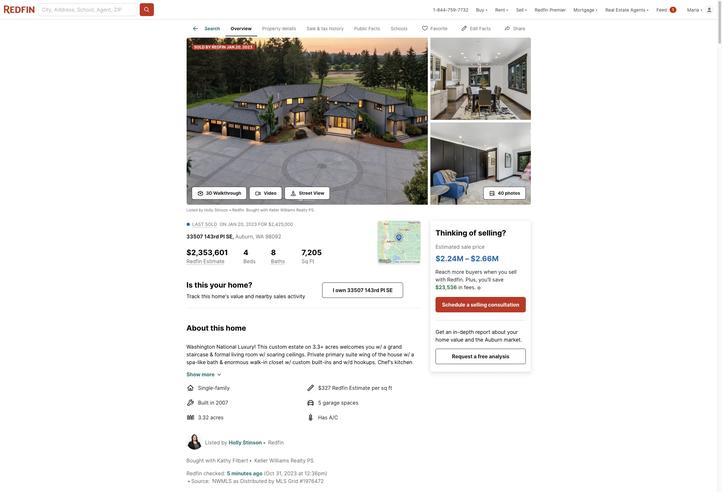 Task type: locate. For each thing, give the bounding box(es) containing it.
2 vertical spatial of
[[223, 390, 228, 397]]

redfin down $2,353,601
[[187, 258, 202, 265]]

distributed
[[240, 478, 267, 485]]

in left fees.
[[459, 284, 463, 291]]

2 vertical spatial home
[[187, 382, 200, 389]]

jan right the on
[[228, 222, 237, 227]]

of right wing
[[372, 352, 377, 358]]

sale & tax history tab
[[302, 21, 349, 36]]

1 horizontal spatial large
[[209, 367, 221, 373]]

request
[[452, 353, 473, 360]]

1 vertical spatial large
[[196, 375, 208, 381]]

the down the report
[[476, 337, 484, 343]]

1 horizontal spatial more
[[452, 269, 465, 275]]

0 horizontal spatial 143rd
[[204, 233, 219, 240]]

at
[[299, 470, 303, 477]]

1 vertical spatial jan
[[228, 222, 237, 227]]

large
[[209, 367, 221, 373], [196, 375, 208, 381]]

you
[[499, 269, 508, 275], [366, 344, 375, 350], [363, 375, 372, 381]]

sell ▾
[[517, 7, 528, 12]]

by for listed by holly stinson • redfin
[[222, 440, 228, 446]]

save
[[493, 277, 504, 283]]

0 vertical spatial 5
[[255, 382, 258, 389]]

5 minutes ago link
[[227, 470, 263, 477], [227, 470, 263, 477]]

1 vertical spatial acres
[[210, 415, 224, 421]]

large down bath
[[209, 367, 221, 373]]

844-
[[438, 7, 448, 12]]

this right track
[[202, 293, 210, 300]]

0 horizontal spatial auburn
[[236, 233, 253, 240]]

4
[[244, 248, 249, 257]]

with down reach
[[436, 277, 446, 283]]

stinson for redfin.
[[215, 208, 228, 213]]

maria ▾
[[688, 7, 703, 12]]

1 horizontal spatial estimate
[[350, 385, 371, 391]]

se
[[226, 233, 233, 240], [387, 287, 393, 294]]

buyers
[[466, 269, 483, 275]]

has a/c
[[318, 415, 338, 421]]

house down bathrooms
[[370, 390, 385, 397]]

living
[[232, 352, 244, 358], [266, 375, 278, 381]]

0 vertical spatial to
[[416, 367, 421, 373]]

2 horizontal spatial by
[[269, 478, 275, 485]]

favorite button
[[417, 21, 453, 35]]

you inside reach more buyers when you sell with redfin. plus, you'll save $23,536 in fees.
[[499, 269, 508, 275]]

▾ right mortgage at the top of page
[[596, 7, 598, 12]]

0 vertical spatial living
[[232, 352, 244, 358]]

1 vertical spatial kitchen
[[334, 390, 352, 397]]

0 vertical spatial acres
[[325, 344, 339, 350]]

1 horizontal spatial pl
[[381, 287, 385, 294]]

ins
[[325, 359, 332, 366]]

by
[[199, 208, 203, 213], [222, 440, 228, 446], [269, 478, 275, 485]]

▾ for sell ▾
[[525, 7, 528, 12]]

0 vertical spatial 33507
[[187, 233, 203, 240]]

a down like
[[204, 367, 207, 373]]

tab list
[[187, 20, 418, 36]]

w/ up don't in the left bottom of the page
[[275, 390, 281, 397]]

more inside dropdown button
[[202, 371, 215, 378]]

access. up 3/4
[[187, 390, 205, 397]]

house
[[388, 352, 403, 358], [370, 390, 385, 397]]

kitchen up the adjacent
[[395, 359, 413, 366]]

this for about
[[211, 324, 224, 333]]

facts inside tab
[[369, 26, 380, 31]]

is
[[187, 281, 193, 290]]

1 vertical spatial williams
[[270, 458, 289, 464]]

1 vertical spatial home
[[436, 337, 449, 343]]

by down (oct on the left bottom
[[269, 478, 275, 485]]

1 vertical spatial listed
[[205, 440, 220, 446]]

33507 right own
[[347, 287, 364, 294]]

1 vertical spatial to
[[246, 390, 251, 397]]

large up the "gym"
[[196, 375, 208, 381]]

spa-
[[187, 359, 198, 366]]

this for track
[[202, 293, 210, 300]]

20, up 33507 143rd pl se , auburn , wa 98092
[[238, 222, 245, 227]]

value
[[231, 293, 244, 300], [451, 337, 464, 343]]

0 horizontal spatial access.
[[187, 390, 205, 397]]

1 horizontal spatial 33507
[[347, 287, 364, 294]]

redfin
[[212, 45, 226, 50]]

▾ for buy ▾
[[486, 7, 488, 12]]

5 up nwmls
[[227, 470, 230, 477]]

you up bathrooms
[[363, 375, 372, 381]]

1 horizontal spatial value
[[451, 337, 464, 343]]

12:36pm)
[[305, 470, 328, 477]]

home?
[[228, 281, 253, 290]]

w/d
[[344, 359, 353, 366]]

▾ right buy
[[486, 7, 488, 12]]

0 vertical spatial auburn
[[236, 233, 253, 240]]

1 vertical spatial value
[[451, 337, 464, 343]]

redfin inside 'redfin checked: 5 minutes ago (oct 31, 2023 at 12:36pm) • source: nwmls as distributed by mls grid # 1976472'
[[187, 470, 202, 477]]

rent ▾ button
[[496, 0, 509, 19]]

redfin.
[[233, 208, 245, 213], [448, 277, 465, 283]]

more inside reach more buyers when you sell with redfin. plus, you'll save $23,536 in fees.
[[452, 269, 465, 275]]

2 vertical spatial this
[[211, 324, 224, 333]]

home up national at the bottom of page
[[226, 324, 246, 333]]

estimate down bar,
[[350, 385, 371, 391]]

sold inside sold by redfin jan 20, 2023 link
[[194, 45, 205, 50]]

7,205 sq ft
[[302, 248, 322, 265]]

public facts tab
[[349, 21, 386, 36]]

holly up filbert at the left of page
[[229, 440, 242, 446]]

selling
[[471, 302, 487, 308]]

facts inside button
[[480, 26, 491, 31]]

1 vertical spatial 2023
[[246, 222, 257, 227]]

1 horizontal spatial bought
[[246, 208, 259, 213]]

share
[[514, 26, 526, 31]]

0 horizontal spatial holly
[[204, 208, 214, 213]]

jan inside sold by redfin jan 20, 2023 link
[[227, 45, 235, 50]]

reach
[[436, 269, 451, 275]]

• for redfin.
[[229, 208, 231, 213]]

you up wing
[[366, 344, 375, 350]]

2 vertical spatial in
[[210, 400, 215, 406]]

in up storage
[[263, 359, 268, 366]]

facts right the edit
[[480, 26, 491, 31]]

1 vertical spatial pl
[[381, 287, 385, 294]]

2 vertical spatial 2023
[[284, 470, 297, 477]]

a
[[467, 302, 470, 308], [384, 344, 387, 350], [412, 352, 415, 358], [474, 353, 477, 360], [204, 367, 207, 373], [317, 375, 320, 381], [394, 375, 397, 381]]

to
[[416, 367, 421, 373], [246, 390, 251, 397]]

▾ for mortgage ▾
[[596, 7, 598, 12]]

your up home's
[[210, 281, 226, 290]]

keller
[[269, 208, 280, 213], [255, 458, 268, 464]]

facts
[[480, 26, 491, 31], [369, 26, 380, 31]]

1 horizontal spatial kitchen
[[395, 359, 413, 366]]

bought up the for
[[246, 208, 259, 213]]

1 vertical spatial 5
[[318, 400, 322, 406]]

of up price
[[469, 229, 477, 238]]

▾ right the sell
[[525, 7, 528, 12]]

1 horizontal spatial in
[[263, 359, 268, 366]]

5 down outdoor
[[318, 400, 322, 406]]

1 horizontal spatial auburn
[[485, 337, 503, 343]]

auburn market.
[[485, 337, 522, 343]]

4 ▾ from the left
[[596, 7, 598, 12]]

in right built
[[210, 400, 215, 406]]

bath.
[[207, 398, 220, 404], [393, 398, 405, 404]]

1 ▾ from the left
[[486, 7, 488, 12]]

get an in-depth report about your home value and the
[[436, 329, 518, 343]]

buy ▾
[[477, 7, 488, 12]]

0 horizontal spatial facts
[[369, 26, 380, 31]]

estimate down $2,353,601
[[204, 258, 225, 265]]

the down "boasts"
[[187, 375, 195, 381]]

2023 down overview tab
[[243, 45, 253, 50]]

outdoor
[[313, 390, 332, 397]]

more right reach
[[452, 269, 465, 275]]

redfin down wet
[[333, 385, 348, 391]]

1 vertical spatial more
[[202, 371, 215, 378]]

acres down the home!
[[210, 415, 224, 421]]

built-
[[312, 359, 325, 366]]

adjacent
[[393, 367, 414, 373]]

redfin. inside reach more buyers when you sell with redfin. plus, you'll save $23,536 in fees.
[[448, 277, 465, 283]]

by
[[206, 45, 211, 50]]

redfin
[[535, 7, 549, 12], [187, 258, 202, 265], [333, 385, 348, 391], [268, 440, 284, 446], [187, 470, 202, 477]]

living up enormous
[[232, 352, 244, 358]]

listed for listed by holly stinson • redfin. bought with keller williams realty ps.
[[187, 208, 198, 213]]

1 vertical spatial of
[[372, 352, 377, 358]]

1 horizontal spatial se
[[387, 287, 393, 294]]

custom up soaring
[[269, 344, 287, 350]]

1 horizontal spatial acres
[[325, 344, 339, 350]]

value down home?
[[231, 293, 244, 300]]

activity
[[288, 293, 306, 300]]

3.32 acres
[[198, 415, 224, 421]]

on
[[305, 344, 311, 350]]

0 vertical spatial realty
[[297, 208, 308, 213]]

▾ right rent at right
[[507, 7, 509, 12]]

sales
[[274, 293, 286, 300]]

0 vertical spatial more
[[452, 269, 465, 275]]

0 horizontal spatial sold
[[194, 45, 205, 50]]

depth
[[460, 329, 474, 335]]

0 horizontal spatial of
[[223, 390, 228, 397]]

& left 3
[[366, 367, 369, 373]]

1 horizontal spatial room
[[280, 375, 292, 381]]

6 ▾ from the left
[[701, 7, 703, 12]]

w/ left 'grand'
[[376, 344, 382, 350]]

pool
[[358, 390, 368, 397], [236, 398, 247, 404]]

0 vertical spatial stinson
[[215, 208, 228, 213]]

1 horizontal spatial listed
[[205, 440, 220, 446]]

edit facts
[[470, 26, 491, 31]]

williams up 31,
[[270, 458, 289, 464]]

1 vertical spatial sold
[[205, 222, 217, 227]]

0 horizontal spatial room
[[246, 352, 258, 358]]

holly stinson image
[[187, 434, 203, 450]]

1 horizontal spatial custom
[[293, 359, 311, 366]]

in inside reach more buyers when you sell with redfin. plus, you'll save $23,536 in fees.
[[459, 284, 463, 291]]

2 horizontal spatial home
[[436, 337, 449, 343]]

3 ▾ from the left
[[525, 7, 528, 12]]

1 bath. from the left
[[207, 398, 220, 404]]

a/c
[[329, 415, 338, 421]]

a left the selling
[[467, 302, 470, 308]]

0 horizontal spatial your
[[210, 281, 226, 290]]

listed up last
[[187, 208, 198, 213]]

1 horizontal spatial home
[[226, 324, 246, 333]]

stinson up the on
[[215, 208, 228, 213]]

redfin. up $23,536
[[448, 277, 465, 283]]

details
[[282, 26, 296, 31]]

w/ down this
[[260, 352, 266, 358]]

listed for listed by holly stinson • redfin
[[205, 440, 220, 446]]

0 vertical spatial you
[[499, 269, 508, 275]]

0 horizontal spatial listed
[[187, 208, 198, 213]]

1 horizontal spatial bath.
[[393, 398, 405, 404]]

with down 2
[[386, 390, 396, 397]]

0 vertical spatial williams
[[281, 208, 295, 213]]

in inside washington national luxury! this custom estate on 3.3+ acres welcomes you w/ a grand staircase & formal living room w/ soaring ceilings. private primary suite wing of the house w/ a spa-like bath & enormous walk-in closet w/ custom built-ins and w/d hookups. chef's kitchen boasts a large island, ample storage space, industrial sized fridge/freezer & 3 ovens. adjacent to the large dining area & spacious living room featuring a massive wet bar, you will find a private home gym w/ patio access. 5 add'l expansive bedrooms w/ dedicated bathrooms & 2 w/ deck access. plenty of space to entertain w/ the covered outdoor kitchen & pool house with sauna and 3/4 bath. large pool & hot tub. don't miss the detached movie room/dadu & ¾ bath. welcome home!
[[263, 359, 268, 366]]

realty left ps
[[291, 458, 306, 464]]

0 vertical spatial in
[[459, 284, 463, 291]]

0 vertical spatial 20,
[[236, 45, 242, 50]]

bathrooms
[[357, 382, 383, 389]]

space,
[[276, 367, 292, 373]]

sq
[[302, 258, 308, 265]]

& left tax
[[317, 26, 320, 31]]

0 vertical spatial by
[[199, 208, 203, 213]]

bath. down sauna on the bottom right of the page
[[393, 398, 405, 404]]

1 vertical spatial se
[[387, 287, 393, 294]]

sold left the by
[[194, 45, 205, 50]]

facts for edit facts
[[480, 26, 491, 31]]

you'll
[[479, 277, 491, 283]]

sale & tax history
[[307, 26, 344, 31]]

0 vertical spatial se
[[226, 233, 233, 240]]

kitchen down dedicated
[[334, 390, 352, 397]]

pool down space on the bottom left of page
[[236, 398, 247, 404]]

and inside get an in-depth report about your home value and the
[[465, 337, 474, 343]]

• down the 'walkthrough'
[[229, 208, 231, 213]]

real estate agents ▾ button
[[602, 0, 653, 19]]

estimate inside the $2,353,601 redfin estimate
[[204, 258, 225, 265]]

realty left ps.
[[297, 208, 308, 213]]

tab list containing search
[[187, 20, 418, 36]]

a inside button
[[474, 353, 477, 360]]

minutes
[[232, 470, 252, 477]]

holly up last sold link in the top of the page
[[204, 208, 214, 213]]

& inside tab
[[317, 26, 320, 31]]

1 vertical spatial house
[[370, 390, 385, 397]]

2 horizontal spatial in
[[459, 284, 463, 291]]

by up last
[[199, 208, 203, 213]]

1 horizontal spatial by
[[222, 440, 228, 446]]

bought with kathy filbert • keller williams realty ps
[[187, 458, 314, 464]]

detached
[[309, 398, 332, 404]]

0 horizontal spatial more
[[202, 371, 215, 378]]

& left 2
[[385, 382, 388, 389]]

by inside 'redfin checked: 5 minutes ago (oct 31, 2023 at 12:36pm) • source: nwmls as distributed by mls grid # 1976472'
[[269, 478, 275, 485]]

room down luxury! on the left of page
[[246, 352, 258, 358]]

this right is
[[195, 281, 208, 290]]

5 ▾ from the left
[[647, 7, 649, 12]]

0 vertical spatial estimate
[[204, 258, 225, 265]]

living down storage
[[266, 375, 278, 381]]

thinking
[[436, 229, 468, 238]]

1 horizontal spatial redfin.
[[448, 277, 465, 283]]

holly stinson link
[[229, 440, 262, 446]]

1 vertical spatial 20,
[[238, 222, 245, 227]]

mortgage ▾ button
[[574, 0, 598, 19]]

bath. down plenty
[[207, 398, 220, 404]]

▾ for rent ▾
[[507, 7, 509, 12]]

2 ▾ from the left
[[507, 7, 509, 12]]

0 vertical spatial listed
[[187, 208, 198, 213]]

1-
[[433, 7, 438, 12]]

value down in- on the bottom right
[[451, 337, 464, 343]]

home down show
[[187, 382, 200, 389]]

2 vertical spatial 5
[[227, 470, 230, 477]]

1 horizontal spatial holly
[[229, 440, 242, 446]]

1 vertical spatial this
[[202, 293, 210, 300]]

33507 143rd pl se, auburn, wa 98092 image
[[187, 38, 428, 205], [431, 38, 531, 120], [431, 123, 531, 205]]

0 vertical spatial jan
[[227, 45, 235, 50]]

7732
[[458, 7, 469, 12]]

0 horizontal spatial in
[[210, 400, 215, 406]]

nearby
[[256, 293, 272, 300]]

about
[[492, 329, 506, 335]]

• right filbert at the left of page
[[249, 458, 252, 464]]

and down depth at the bottom of the page
[[465, 337, 474, 343]]

to right the adjacent
[[416, 367, 421, 373]]

▾ right agents
[[647, 7, 649, 12]]

City, Address, School, Agent, ZIP search field
[[38, 3, 137, 16]]

1 vertical spatial stinson
[[243, 440, 262, 446]]

schedule
[[442, 302, 466, 308]]

2023 up grid
[[284, 470, 297, 477]]

0 vertical spatial keller
[[269, 208, 280, 213]]

custom up industrial
[[293, 359, 311, 366]]

by up kathy
[[222, 440, 228, 446]]

find
[[383, 375, 392, 381]]

0 horizontal spatial keller
[[255, 458, 268, 464]]

garage
[[323, 400, 340, 406]]

street view
[[299, 190, 325, 196]]

williams up $2,425,000
[[281, 208, 295, 213]]

dining
[[210, 375, 224, 381]]

home inside washington national luxury! this custom estate on 3.3+ acres welcomes you w/ a grand staircase & formal living room w/ soaring ceilings. private primary suite wing of the house w/ a spa-like bath & enormous walk-in closet w/ custom built-ins and w/d hookups. chef's kitchen boasts a large island, ample storage space, industrial sized fridge/freezer & 3 ovens. adjacent to the large dining area & spacious living room featuring a massive wet bar, you will find a private home gym w/ patio access. 5 add'l expansive bedrooms w/ dedicated bathrooms & 2 w/ deck access. plenty of space to entertain w/ the covered outdoor kitchen & pool house with sauna and 3/4 bath. large pool & hot tub. don't miss the detached movie room/dadu & ¾ bath. welcome home!
[[187, 382, 200, 389]]

33507 down last
[[187, 233, 203, 240]]

0 horizontal spatial bath.
[[207, 398, 220, 404]]

the
[[476, 337, 484, 343], [378, 352, 386, 358], [187, 375, 195, 381], [283, 390, 291, 397], [300, 398, 308, 404]]

1 horizontal spatial pool
[[358, 390, 368, 397]]

walk-
[[250, 359, 263, 366]]

a inside button
[[467, 302, 470, 308]]

20, for on
[[238, 222, 245, 227]]

auburn down about
[[485, 337, 503, 343]]

fridge/freezer
[[331, 367, 364, 373]]

video
[[264, 190, 277, 196]]

a left free
[[474, 353, 477, 360]]

estimate for $2,353,601
[[204, 258, 225, 265]]

sized
[[317, 367, 330, 373]]

$2,425,000
[[269, 222, 293, 227]]

w/
[[376, 344, 382, 350], [260, 352, 266, 358], [404, 352, 410, 358], [285, 359, 291, 366], [214, 382, 220, 389], [324, 382, 330, 389], [394, 382, 400, 389], [275, 390, 281, 397]]

nwmls
[[212, 478, 232, 485]]

▾
[[486, 7, 488, 12], [507, 7, 509, 12], [525, 7, 528, 12], [596, 7, 598, 12], [647, 7, 649, 12], [701, 7, 703, 12]]

schools
[[391, 26, 408, 31]]

reach more buyers when you sell with redfin. plus, you'll save $23,536 in fees.
[[436, 269, 517, 291]]

to right space on the bottom left of page
[[246, 390, 251, 397]]

jan right "redfin"
[[227, 45, 235, 50]]

1 vertical spatial holly
[[229, 440, 242, 446]]



Task type: vqa. For each thing, say whether or not it's contained in the screenshot.
the topmost access.
yes



Task type: describe. For each thing, give the bounding box(es) containing it.
mls
[[276, 478, 287, 485]]

for
[[258, 222, 267, 227]]

luxury!
[[238, 344, 256, 350]]

& up bath
[[210, 352, 213, 358]]

0 horizontal spatial house
[[370, 390, 385, 397]]

0 vertical spatial 143rd
[[204, 233, 219, 240]]

2023 for on
[[246, 222, 257, 227]]

covered
[[292, 390, 312, 397]]

(oct
[[264, 470, 275, 477]]

more for show
[[202, 371, 215, 378]]

a up the adjacent
[[412, 352, 415, 358]]

deck
[[402, 382, 413, 389]]

¾
[[386, 398, 391, 404]]

3.32
[[198, 415, 209, 421]]

2023 inside 'redfin checked: 5 minutes ago (oct 31, 2023 at 12:36pm) • source: nwmls as distributed by mls grid # 1976472'
[[284, 470, 297, 477]]

1 horizontal spatial living
[[266, 375, 278, 381]]

4 beds
[[244, 248, 256, 265]]

and down primary
[[333, 359, 342, 366]]

edit
[[470, 26, 479, 31]]

value inside get an in-depth report about your home value and the
[[451, 337, 464, 343]]

baths link
[[271, 258, 285, 265]]

property details
[[263, 26, 296, 31]]

3.3+
[[313, 344, 324, 350]]

• inside 'redfin checked: 5 minutes ago (oct 31, 2023 at 12:36pm) • source: nwmls as distributed by mls grid # 1976472'
[[188, 478, 191, 485]]

rent ▾ button
[[492, 0, 513, 19]]

• for redfin
[[263, 440, 266, 446]]

0 horizontal spatial value
[[231, 293, 244, 300]]

hookups.
[[354, 359, 377, 366]]

redfin inside redfin premier button
[[535, 7, 549, 12]]

0 vertical spatial pl
[[220, 233, 225, 240]]

2 vertical spatial you
[[363, 375, 372, 381]]

–
[[466, 254, 469, 263]]

sell
[[509, 269, 517, 275]]

0 vertical spatial bought
[[246, 208, 259, 213]]

single-
[[198, 385, 215, 391]]

spacious
[[243, 375, 264, 381]]

last sold link
[[192, 222, 217, 227]]

real estate agents ▾ link
[[606, 0, 649, 19]]

$23,536
[[436, 284, 457, 291]]

sell ▾ button
[[517, 0, 528, 19]]

ft
[[310, 258, 315, 265]]

more for reach
[[452, 269, 465, 275]]

i own 33507 143rd pl se button
[[323, 283, 404, 298]]

with up the for
[[261, 208, 268, 213]]

ceilings.
[[286, 352, 306, 358]]

redfin premier
[[535, 7, 566, 12]]

show more
[[187, 371, 215, 378]]

31,
[[276, 470, 283, 477]]

built
[[198, 400, 209, 406]]

• for keller
[[249, 458, 252, 464]]

& left "¾"
[[381, 398, 385, 404]]

redfin premier button
[[531, 0, 570, 19]]

family
[[215, 385, 230, 391]]

don't
[[273, 398, 286, 404]]

a down sized
[[317, 375, 320, 381]]

0 vertical spatial large
[[209, 367, 221, 373]]

has
[[318, 415, 328, 421]]

w/ up outdoor
[[324, 382, 330, 389]]

walkthrough
[[213, 190, 242, 196]]

map entry image
[[378, 221, 421, 264]]

report
[[476, 329, 491, 335]]

redfin right holly stinson link
[[268, 440, 284, 446]]

0 horizontal spatial living
[[232, 352, 244, 358]]

favorite
[[431, 26, 448, 31]]

maria
[[688, 7, 700, 12]]

& up spaces
[[353, 390, 356, 397]]

overview tab
[[226, 21, 257, 36]]

source:
[[191, 478, 210, 485]]

the up chef's
[[378, 352, 386, 358]]

soaring
[[267, 352, 285, 358]]

property details tab
[[257, 21, 302, 36]]

premier
[[550, 7, 566, 12]]

holly for listed by holly stinson • redfin. bought with keller williams realty ps.
[[204, 208, 214, 213]]

your inside get an in-depth report about your home value and the
[[508, 329, 518, 335]]

1 vertical spatial auburn
[[485, 337, 503, 343]]

selling?
[[478, 229, 506, 238]]

se inside button
[[387, 287, 393, 294]]

is this your home?
[[187, 281, 253, 290]]

0 vertical spatial pool
[[358, 390, 368, 397]]

5 inside 'redfin checked: 5 minutes ago (oct 31, 2023 at 12:36pm) • source: nwmls as distributed by mls grid # 1976472'
[[227, 470, 230, 477]]

with inside reach more buyers when you sell with redfin. plus, you'll save $23,536 in fees.
[[436, 277, 446, 283]]

by for listed by holly stinson • redfin. bought with keller williams realty ps.
[[199, 208, 203, 213]]

40
[[498, 190, 504, 196]]

movie
[[334, 398, 348, 404]]

sq
[[382, 385, 387, 391]]

1 horizontal spatial of
[[372, 352, 377, 358]]

1 vertical spatial pool
[[236, 398, 247, 404]]

spaces
[[341, 400, 359, 406]]

2 , from the left
[[253, 233, 255, 240]]

20, for redfin
[[236, 45, 242, 50]]

show
[[187, 371, 201, 378]]

0 vertical spatial your
[[210, 281, 226, 290]]

1 , from the left
[[233, 233, 234, 240]]

with inside washington national luxury! this custom estate on 3.3+ acres welcomes you w/ a grand staircase & formal living room w/ soaring ceilings. private primary suite wing of the house w/ a spa-like bath & enormous walk-in closet w/ custom built-ins and w/d hookups. chef's kitchen boasts a large island, ample storage space, industrial sized fridge/freezer & 3 ovens. adjacent to the large dining area & spacious living room featuring a massive wet bar, you will find a private home gym w/ patio access. 5 add'l expansive bedrooms w/ dedicated bathrooms & 2 w/ deck access. plenty of space to entertain w/ the covered outdoor kitchen & pool house with sauna and 3/4 bath. large pool & hot tub. don't miss the detached movie room/dadu & ¾ bath. welcome home!
[[386, 390, 396, 397]]

video button
[[250, 187, 282, 200]]

w/ up space,
[[285, 359, 291, 366]]

1 vertical spatial custom
[[293, 359, 311, 366]]

kathy
[[217, 458, 231, 464]]

estimate for $327
[[350, 385, 371, 391]]

1 vertical spatial you
[[366, 344, 375, 350]]

get
[[436, 329, 445, 335]]

staircase
[[187, 352, 209, 358]]

jan for on
[[228, 222, 237, 227]]

0 vertical spatial of
[[469, 229, 477, 238]]

pl inside button
[[381, 287, 385, 294]]

2 bath. from the left
[[393, 398, 405, 404]]

home's
[[212, 293, 229, 300]]

a right "find" at the bottom right
[[394, 375, 397, 381]]

this for is
[[195, 281, 208, 290]]

holly for listed by holly stinson • redfin
[[229, 440, 242, 446]]

and left nearby
[[245, 293, 254, 300]]

#
[[300, 478, 303, 485]]

5 inside washington national luxury! this custom estate on 3.3+ acres welcomes you w/ a grand staircase & formal living room w/ soaring ceilings. private primary suite wing of the house w/ a spa-like bath & enormous walk-in closet w/ custom built-ins and w/d hookups. chef's kitchen boasts a large island, ample storage space, industrial sized fridge/freezer & 3 ovens. adjacent to the large dining area & spacious living room featuring a massive wet bar, you will find a private home gym w/ patio access. 5 add'l expansive bedrooms w/ dedicated bathrooms & 2 w/ deck access. plenty of space to entertain w/ the covered outdoor kitchen & pool house with sauna and 3/4 bath. large pool & hot tub. don't miss the detached movie room/dadu & ¾ bath. welcome home!
[[255, 382, 258, 389]]

2023 for redfin
[[243, 45, 253, 50]]

▾ inside dropdown button
[[647, 7, 649, 12]]

& right the area
[[238, 375, 241, 381]]

acres inside washington national luxury! this custom estate on 3.3+ acres welcomes you w/ a grand staircase & formal living room w/ soaring ceilings. private primary suite wing of the house w/ a spa-like bath & enormous walk-in closet w/ custom built-ins and w/d hookups. chef's kitchen boasts a large island, ample storage space, industrial sized fridge/freezer & 3 ovens. adjacent to the large dining area & spacious living room featuring a massive wet bar, you will find a private home gym w/ patio access. 5 add'l expansive bedrooms w/ dedicated bathrooms & 2 w/ deck access. plenty of space to entertain w/ the covered outdoor kitchen & pool house with sauna and 3/4 bath. large pool & hot tub. don't miss the detached movie room/dadu & ¾ bath. welcome home!
[[325, 344, 339, 350]]

consultation
[[488, 302, 520, 308]]

estimated sale price
[[436, 244, 485, 250]]

a left 'grand'
[[384, 344, 387, 350]]

the down covered at the bottom of the page
[[300, 398, 308, 404]]

1 vertical spatial bought
[[187, 458, 204, 464]]

w/ down dining
[[214, 382, 220, 389]]

gym
[[202, 382, 212, 389]]

1 vertical spatial realty
[[291, 458, 306, 464]]

facts for public facts
[[369, 26, 380, 31]]

home inside get an in-depth report about your home value and the
[[436, 337, 449, 343]]

0 vertical spatial home
[[226, 324, 246, 333]]

industrial
[[293, 367, 315, 373]]

hot
[[253, 398, 261, 404]]

0 vertical spatial room
[[246, 352, 258, 358]]

welcomes
[[340, 344, 365, 350]]

8
[[271, 248, 276, 257]]

share button
[[499, 21, 531, 35]]

last
[[192, 222, 204, 227]]

the inside get an in-depth report about your home value and the
[[476, 337, 484, 343]]

edit facts button
[[456, 21, 497, 35]]

0 horizontal spatial custom
[[269, 344, 287, 350]]

2
[[390, 382, 393, 389]]

0 horizontal spatial 33507
[[187, 233, 203, 240]]

redfin inside the $2,353,601 redfin estimate
[[187, 258, 202, 265]]

space
[[230, 390, 244, 397]]

98092
[[266, 233, 281, 240]]

jan for redfin
[[227, 45, 235, 50]]

33507 inside button
[[347, 287, 364, 294]]

1 horizontal spatial keller
[[269, 208, 280, 213]]

entertain
[[252, 390, 274, 397]]

national
[[217, 344, 237, 350]]

plenty
[[207, 390, 222, 397]]

0 horizontal spatial large
[[196, 375, 208, 381]]

sold by redfin jan 20, 2023 link
[[187, 38, 428, 206]]

3d
[[206, 190, 212, 196]]

stinson for redfin
[[243, 440, 262, 446]]

on
[[220, 222, 227, 227]]

33507 143rd pl se , auburn , wa 98092
[[187, 233, 281, 240]]

143rd inside button
[[365, 287, 380, 294]]

& down formal
[[220, 359, 223, 366]]

1 horizontal spatial sold
[[205, 222, 217, 227]]

with up checked:
[[206, 458, 216, 464]]

i own 33507 143rd pl se
[[333, 287, 393, 294]]

private
[[398, 375, 415, 381]]

▾ for maria ▾
[[701, 7, 703, 12]]

1-844-759-7732
[[433, 7, 469, 12]]

grand
[[388, 344, 402, 350]]

0 horizontal spatial se
[[226, 233, 233, 240]]

buy
[[477, 7, 485, 12]]

featuring
[[294, 375, 315, 381]]

& left hot on the bottom of page
[[248, 398, 251, 404]]

1 vertical spatial access.
[[187, 390, 205, 397]]

free
[[478, 353, 488, 360]]

and up welcome
[[187, 398, 196, 404]]

1 vertical spatial keller
[[255, 458, 268, 464]]

plus,
[[466, 277, 478, 283]]

$327 redfin estimate per sq ft
[[318, 385, 393, 391]]

schools tab
[[386, 21, 413, 36]]

w/ right 2
[[394, 382, 400, 389]]

the down expansive
[[283, 390, 291, 397]]

w/ up the adjacent
[[404, 352, 410, 358]]

submit search image
[[144, 6, 150, 13]]

ps
[[307, 458, 314, 464]]

formal
[[215, 352, 230, 358]]

boasts
[[187, 367, 203, 373]]

track this home's value and nearby sales activity
[[187, 293, 306, 300]]

0 vertical spatial house
[[388, 352, 403, 358]]

0 horizontal spatial redfin.
[[233, 208, 245, 213]]

1 horizontal spatial access.
[[235, 382, 253, 389]]

0 horizontal spatial acres
[[210, 415, 224, 421]]



